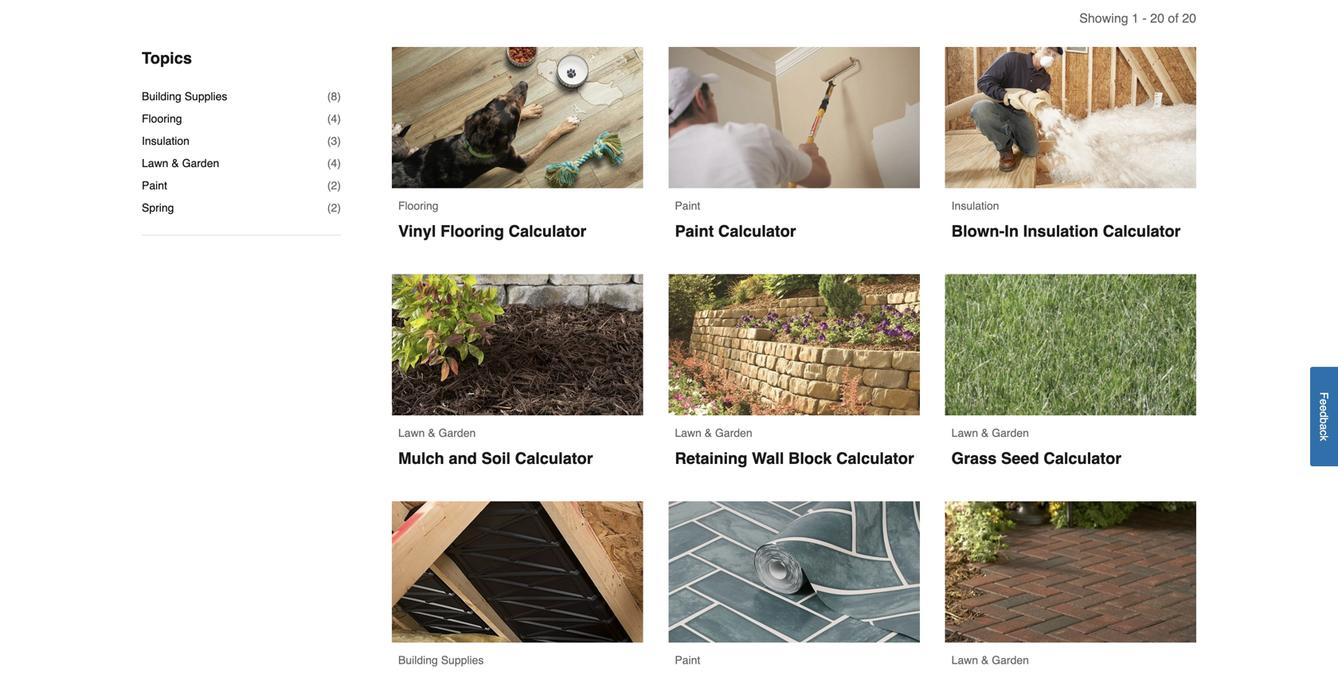 Task type: locate. For each thing, give the bounding box(es) containing it.
flooring
[[142, 112, 182, 125], [398, 200, 439, 212], [441, 222, 504, 241]]

1 vertical spatial building
[[398, 654, 438, 667]]

) for insulation
[[337, 135, 341, 147]]

insulation up blown-
[[952, 200, 1000, 212]]

1 horizontal spatial 20
[[1182, 11, 1197, 26]]

-
[[1143, 11, 1147, 26]]

5 ( from the top
[[327, 179, 331, 192]]

paint
[[142, 179, 167, 192], [675, 200, 700, 212], [675, 222, 714, 241], [675, 654, 700, 667]]

( for lawn & garden
[[327, 157, 331, 170]]

2 ( 4 ) from the top
[[327, 157, 341, 170]]

2 for spring
[[331, 202, 337, 214]]

flooring right the vinyl
[[441, 222, 504, 241]]

1 ) from the top
[[337, 90, 341, 103]]

flooring up the vinyl
[[398, 200, 439, 212]]

2 horizontal spatial insulation
[[1023, 222, 1099, 241]]

1 horizontal spatial building supplies
[[398, 654, 484, 667]]

vinyl
[[398, 222, 436, 241]]

in
[[1005, 222, 1019, 241]]

4
[[331, 112, 337, 125], [331, 157, 337, 170]]

2 vertical spatial flooring
[[441, 222, 504, 241]]

1 horizontal spatial flooring
[[398, 200, 439, 212]]

1 vertical spatial 4
[[331, 157, 337, 170]]

insulation up 'spring'
[[142, 135, 190, 147]]

1 ( 4 ) from the top
[[327, 112, 341, 125]]

)
[[337, 90, 341, 103], [337, 112, 341, 125], [337, 135, 341, 147], [337, 157, 341, 170], [337, 179, 341, 192], [337, 202, 341, 214]]

supplies
[[185, 90, 227, 103], [441, 654, 484, 667]]

0 vertical spatial 2
[[331, 179, 337, 192]]

6 ) from the top
[[337, 202, 341, 214]]

0 horizontal spatial insulation
[[142, 135, 190, 147]]

a paver patio made with red paving stones in a herringbone pattern. image
[[945, 502, 1197, 643]]

0 vertical spatial 4
[[331, 112, 337, 125]]

grass seed calculator
[[952, 450, 1122, 468]]

( 4 )
[[327, 112, 341, 125], [327, 157, 341, 170]]

2 4 from the top
[[331, 157, 337, 170]]

insulation
[[142, 135, 190, 147], [952, 200, 1000, 212], [1023, 222, 1099, 241]]

seed
[[1001, 450, 1039, 468]]

1 vertical spatial ( 2 )
[[327, 202, 341, 214]]

garden
[[182, 157, 219, 170], [439, 427, 476, 440], [715, 427, 753, 440], [992, 427, 1029, 440], [992, 654, 1029, 667]]

showing
[[1080, 11, 1129, 26]]

lawn for retaining wall block calculator
[[675, 427, 702, 440]]

lawn & garden for mulch and soil calculator
[[398, 427, 476, 440]]

k
[[1318, 436, 1331, 442]]

( 2 ) for paint
[[327, 179, 341, 192]]

( 4 ) up ( 3 )
[[327, 112, 341, 125]]

e up d
[[1318, 400, 1331, 406]]

e up b
[[1318, 406, 1331, 412]]

1 vertical spatial ( 4 )
[[327, 157, 341, 170]]

building supplies
[[142, 90, 227, 103], [398, 654, 484, 667]]

2 ( from the top
[[327, 112, 331, 125]]

e
[[1318, 400, 1331, 406], [1318, 406, 1331, 412]]

5 ) from the top
[[337, 179, 341, 192]]

0 horizontal spatial 20
[[1151, 11, 1165, 26]]

&
[[172, 157, 179, 170], [428, 427, 436, 440], [705, 427, 712, 440], [982, 427, 989, 440], [982, 654, 989, 667]]

20
[[1151, 11, 1165, 26], [1182, 11, 1197, 26]]

lawn & garden for retaining wall block calculator
[[675, 427, 753, 440]]

soil
[[482, 450, 511, 468]]

lawn & garden
[[142, 157, 219, 170], [398, 427, 476, 440], [675, 427, 753, 440], [952, 427, 1029, 440], [952, 654, 1029, 667]]

1 vertical spatial insulation
[[952, 200, 1000, 212]]

retaining wall block calculator
[[675, 450, 914, 468]]

( for paint
[[327, 179, 331, 192]]

a man using a machine to add blown-in insulation between the joists in an attic. image
[[945, 47, 1197, 188]]

0 vertical spatial ( 4 )
[[327, 112, 341, 125]]

lawn
[[142, 157, 168, 170], [398, 427, 425, 440], [675, 427, 702, 440], [952, 427, 978, 440], [952, 654, 978, 667]]

0 horizontal spatial supplies
[[185, 90, 227, 103]]

4 ( from the top
[[327, 157, 331, 170]]

blown-in insulation calculator
[[952, 222, 1181, 241]]

and
[[449, 450, 477, 468]]

wall
[[752, 450, 784, 468]]

2 ( 2 ) from the top
[[327, 202, 341, 214]]

1 ( from the top
[[327, 90, 331, 103]]

a
[[1318, 424, 1331, 431]]

building
[[142, 90, 181, 103], [398, 654, 438, 667]]

flooring down "topics"
[[142, 112, 182, 125]]

0 vertical spatial insulation
[[142, 135, 190, 147]]

1 horizontal spatial building
[[398, 654, 438, 667]]

rafters in an attic with rafter vents installed between them. image
[[392, 502, 643, 643]]

20 right of
[[1182, 11, 1197, 26]]

0 vertical spatial flooring
[[142, 112, 182, 125]]

f
[[1318, 393, 1331, 400]]

) for flooring
[[337, 112, 341, 125]]

1 vertical spatial building supplies
[[398, 654, 484, 667]]

( 4 ) for flooring
[[327, 112, 341, 125]]

paint link
[[669, 502, 920, 675]]

calculator
[[509, 222, 587, 241], [718, 222, 796, 241], [1103, 222, 1181, 241], [515, 450, 593, 468], [836, 450, 914, 468], [1044, 450, 1122, 468]]

lawn for grass seed calculator
[[952, 427, 978, 440]]

4 down ( 3 )
[[331, 157, 337, 170]]

3 ( from the top
[[327, 135, 331, 147]]

( 4 ) down ( 3 )
[[327, 157, 341, 170]]

2 vertical spatial insulation
[[1023, 222, 1099, 241]]

0 horizontal spatial flooring
[[142, 112, 182, 125]]

2 for paint
[[331, 179, 337, 192]]

1 vertical spatial 2
[[331, 202, 337, 214]]

insulation right in
[[1023, 222, 1099, 241]]

1 horizontal spatial insulation
[[952, 200, 1000, 212]]

& for grass seed calculator
[[982, 427, 989, 440]]

mulch and soil calculator
[[398, 450, 593, 468]]

1 2 from the top
[[331, 179, 337, 192]]

2
[[331, 179, 337, 192], [331, 202, 337, 214]]

retaining
[[675, 450, 748, 468]]

( 2 ) for spring
[[327, 202, 341, 214]]

b
[[1318, 418, 1331, 424]]

1 horizontal spatial supplies
[[441, 654, 484, 667]]

0 vertical spatial supplies
[[185, 90, 227, 103]]

6 ( from the top
[[327, 202, 331, 214]]

1 vertical spatial flooring
[[398, 200, 439, 212]]

1 ( 2 ) from the top
[[327, 179, 341, 192]]

0 vertical spatial building
[[142, 90, 181, 103]]

2 ) from the top
[[337, 112, 341, 125]]

f e e d b a c k button
[[1311, 367, 1338, 467]]

3 ) from the top
[[337, 135, 341, 147]]

( 2 )
[[327, 179, 341, 192], [327, 202, 341, 214]]

2 2 from the top
[[331, 202, 337, 214]]

) for paint
[[337, 179, 341, 192]]

1 vertical spatial supplies
[[441, 654, 484, 667]]

0 horizontal spatial building supplies
[[142, 90, 227, 103]]

20 right -
[[1151, 11, 1165, 26]]

(
[[327, 90, 331, 103], [327, 112, 331, 125], [327, 135, 331, 147], [327, 157, 331, 170], [327, 179, 331, 192], [327, 202, 331, 214]]

4 up ( 3 )
[[331, 112, 337, 125]]

1
[[1132, 11, 1139, 26]]

0 horizontal spatial building
[[142, 90, 181, 103]]

0 vertical spatial ( 2 )
[[327, 179, 341, 192]]

1 4 from the top
[[331, 112, 337, 125]]

a roll of wallpaper with the look of teal-colored tile in a herringbone pattern. image
[[669, 502, 920, 643]]

4 ) from the top
[[337, 157, 341, 170]]

insulation for (
[[142, 135, 190, 147]]

a man using a roller on an extension pole to paint a wall beige. image
[[669, 47, 920, 188]]



Task type: describe. For each thing, give the bounding box(es) containing it.
healthy fescue grass growing in a lawn. image
[[945, 274, 1197, 416]]

4 for lawn & garden
[[331, 157, 337, 170]]

( 8 )
[[327, 90, 341, 103]]

blown-
[[952, 222, 1005, 241]]

& for mulch and soil calculator
[[428, 427, 436, 440]]

garden for grass seed calculator
[[992, 427, 1029, 440]]

spring
[[142, 202, 174, 214]]

( 4 ) for lawn & garden
[[327, 157, 341, 170]]

( for insulation
[[327, 135, 331, 147]]

of
[[1168, 11, 1179, 26]]

d
[[1318, 412, 1331, 418]]

mulch
[[398, 450, 444, 468]]

lawn for (
[[142, 157, 168, 170]]

a dog on a wood-look vinyl plank floor next to a food dish, a bowl with spilled water and a toy. image
[[392, 47, 643, 188]]

a two-tier retaining wall made of brown retaining wall blocks and planted with flowers and shrubs. image
[[669, 274, 920, 416]]

showing 1 - 20 of 20
[[1080, 11, 1197, 26]]

garden for mulch and soil calculator
[[439, 427, 476, 440]]

1 20 from the left
[[1151, 11, 1165, 26]]

) for spring
[[337, 202, 341, 214]]

building supplies link
[[392, 502, 643, 675]]

lawn & garden for (
[[142, 157, 219, 170]]

vinyl flooring calculator
[[398, 222, 587, 241]]

2 e from the top
[[1318, 406, 1331, 412]]

lawn for mulch and soil calculator
[[398, 427, 425, 440]]

lawn & garden for grass seed calculator
[[952, 427, 1029, 440]]

& for retaining wall block calculator
[[705, 427, 712, 440]]

) for lawn & garden
[[337, 157, 341, 170]]

) for building supplies
[[337, 90, 341, 103]]

grass
[[952, 450, 997, 468]]

paint calculator
[[675, 222, 796, 241]]

garden for retaining wall block calculator
[[715, 427, 753, 440]]

block
[[789, 450, 832, 468]]

4 for flooring
[[331, 112, 337, 125]]

c
[[1318, 431, 1331, 436]]

( for flooring
[[327, 112, 331, 125]]

2 horizontal spatial flooring
[[441, 222, 504, 241]]

( 3 )
[[327, 135, 341, 147]]

topics
[[142, 49, 192, 67]]

f e e d b a c k
[[1318, 393, 1331, 442]]

( for spring
[[327, 202, 331, 214]]

flooring for (
[[142, 112, 182, 125]]

lawn & garden link
[[945, 502, 1197, 675]]

1 e from the top
[[1318, 400, 1331, 406]]

8
[[331, 90, 337, 103]]

supplies inside the building supplies link
[[441, 654, 484, 667]]

3
[[331, 135, 337, 147]]

flooring for vinyl flooring calculator
[[398, 200, 439, 212]]

dark brown hardwood mulch and a small shrub in a planting bed next to a patio block wall. image
[[392, 274, 643, 416]]

0 vertical spatial building supplies
[[142, 90, 227, 103]]

insulation for blown-in insulation calculator
[[952, 200, 1000, 212]]

( for building supplies
[[327, 90, 331, 103]]

& for (
[[172, 157, 179, 170]]

paint inside paint link
[[675, 654, 700, 667]]

garden for (
[[182, 157, 219, 170]]

2 20 from the left
[[1182, 11, 1197, 26]]



Task type: vqa. For each thing, say whether or not it's contained in the screenshot.
"IN"
yes



